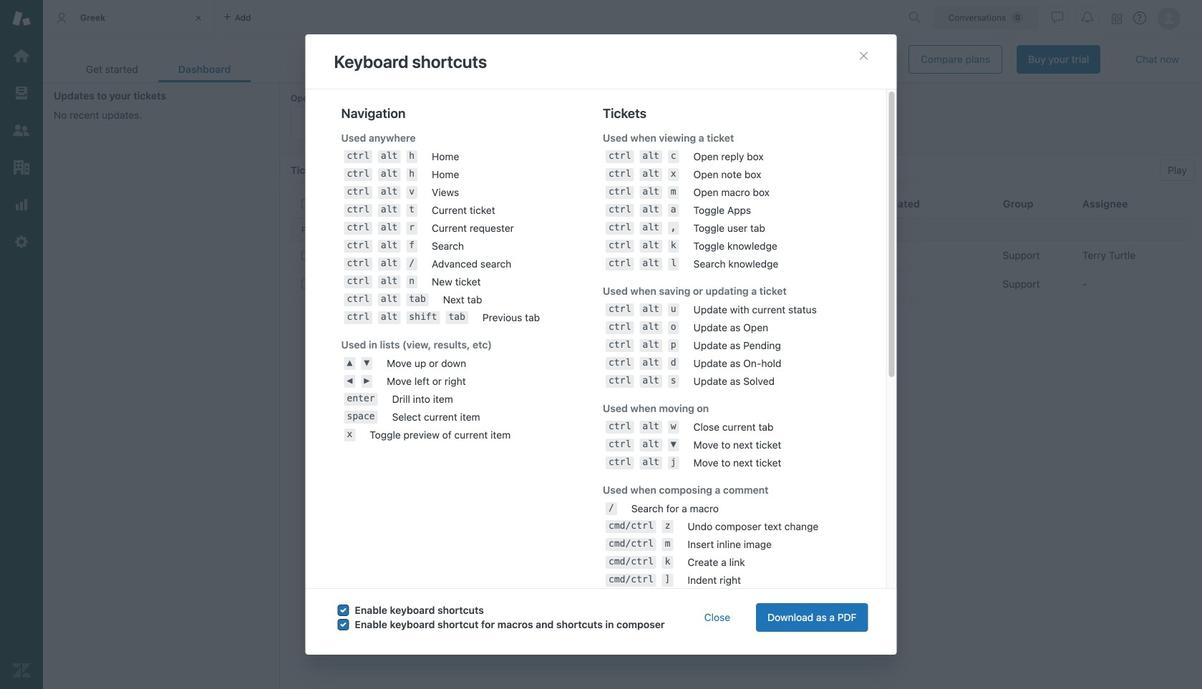 Task type: describe. For each thing, give the bounding box(es) containing it.
get help image
[[1134, 11, 1147, 24]]

customers image
[[12, 121, 31, 140]]

zendesk products image
[[1112, 14, 1122, 24]]

main element
[[0, 0, 43, 690]]

Select All Tickets checkbox
[[302, 199, 311, 209]]

zendesk support image
[[12, 9, 31, 28]]

1 vertical spatial tab
[[66, 56, 158, 82]]

0 vertical spatial tab
[[43, 0, 215, 36]]

tabs tab list
[[43, 0, 903, 36]]

reporting image
[[12, 196, 31, 214]]

views image
[[12, 84, 31, 102]]



Task type: vqa. For each thing, say whether or not it's contained in the screenshot.
user
no



Task type: locate. For each thing, give the bounding box(es) containing it.
0 horizontal spatial close image
[[191, 11, 206, 25]]

March 20, 2024 text field
[[831, 55, 898, 65]]

grid
[[280, 190, 1203, 690]]

close image
[[191, 11, 206, 25], [859, 50, 870, 62]]

dialog
[[306, 34, 897, 690]]

0 vertical spatial close image
[[191, 11, 206, 25]]

close image inside tabs tab list
[[191, 11, 206, 25]]

tab list
[[66, 56, 251, 82]]

admin image
[[12, 233, 31, 251]]

1 vertical spatial close image
[[859, 50, 870, 62]]

organizations image
[[12, 158, 31, 177]]

zendesk image
[[12, 662, 31, 681]]

1 horizontal spatial close image
[[859, 50, 870, 62]]

tab
[[43, 0, 215, 36], [66, 56, 158, 82]]

None checkbox
[[302, 251, 311, 260], [302, 280, 311, 289], [302, 251, 311, 260], [302, 280, 311, 289]]

get started image
[[12, 47, 31, 65]]



